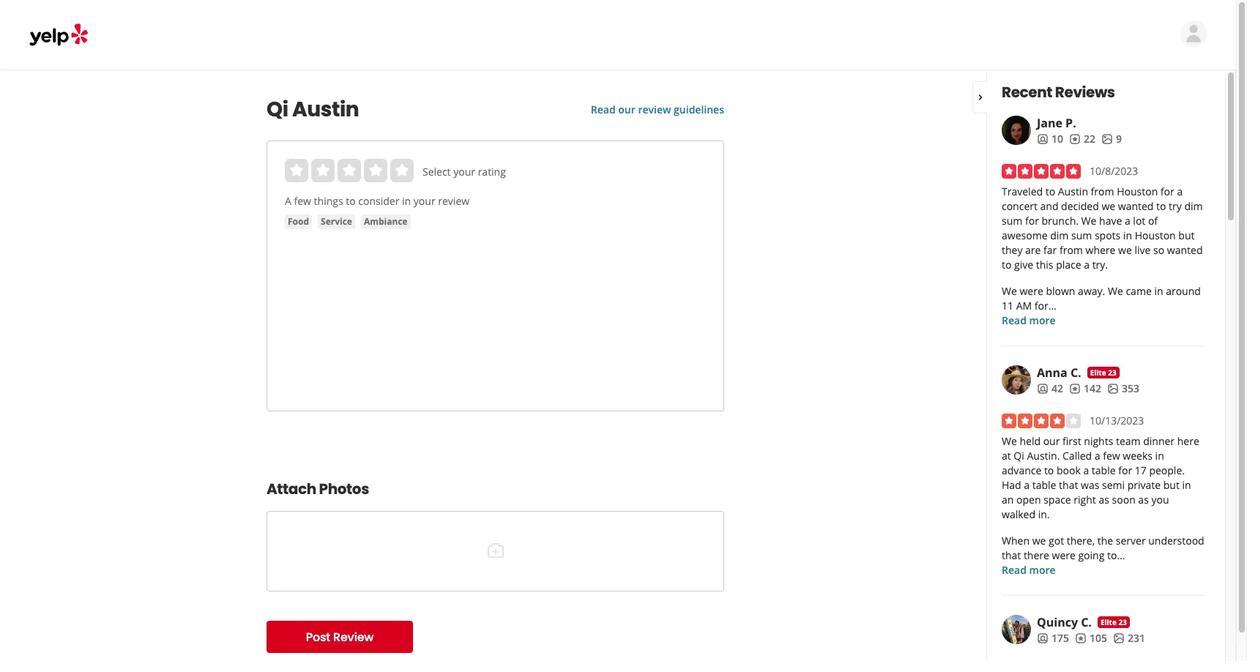 Task type: describe. For each thing, give the bounding box(es) containing it.
traveled
[[1002, 185, 1043, 199]]

4 star rating image
[[1002, 414, 1082, 429]]

post review
[[306, 629, 374, 646]]

reviews element containing 22
[[1070, 132, 1096, 147]]

in.
[[1039, 508, 1050, 522]]

far
[[1044, 243, 1058, 257]]

open
[[1017, 493, 1042, 507]]

a
[[285, 194, 292, 208]]

try
[[1170, 199, 1183, 213]]

reviews element for quincy c.
[[1076, 632, 1108, 646]]

0 horizontal spatial our
[[619, 103, 636, 117]]

16 friends v2 image
[[1038, 133, 1049, 145]]

rating element
[[285, 159, 414, 182]]

to right things
[[346, 194, 356, 208]]

attach
[[267, 479, 316, 500]]

10/8/2023
[[1090, 164, 1139, 178]]

231
[[1128, 632, 1146, 646]]

decided
[[1062, 199, 1100, 213]]

anna
[[1038, 365, 1068, 381]]

were inside "when we got there, the server understood that there were going to…"
[[1053, 549, 1076, 563]]

we inside we held our first nights team dinner here at qi austin. called a few weeks in advance to book a table for 17 people. had a table that was semi private but in an open space right as soon as you walked in.
[[1002, 435, 1018, 448]]

quincy
[[1038, 615, 1079, 631]]

dinner
[[1144, 435, 1175, 448]]

was
[[1082, 478, 1100, 492]]

here
[[1178, 435, 1200, 448]]

0 vertical spatial few
[[294, 194, 311, 208]]

105
[[1090, 632, 1108, 646]]

in down people.
[[1183, 478, 1192, 492]]

a down the nights on the bottom of page
[[1095, 449, 1101, 463]]

away.
[[1079, 284, 1106, 298]]

read for traveled
[[1002, 314, 1027, 328]]

23 for anna c.
[[1109, 368, 1117, 378]]

am
[[1017, 299, 1033, 313]]

few inside we held our first nights team dinner here at qi austin. called a few weeks in advance to book a table for 17 people. had a table that was semi private but in an open space right as soon as you walked in.
[[1104, 449, 1121, 463]]

people.
[[1150, 464, 1186, 478]]

private
[[1128, 478, 1162, 492]]

elite 23 link for quincy c.
[[1098, 617, 1131, 629]]

review
[[333, 629, 374, 646]]

1 horizontal spatial from
[[1091, 185, 1115, 199]]

qi austin
[[267, 95, 359, 124]]

select your rating
[[423, 165, 506, 179]]

first
[[1063, 435, 1082, 448]]

came
[[1127, 284, 1152, 298]]

175
[[1052, 632, 1070, 646]]

0 horizontal spatial sum
[[1002, 214, 1023, 228]]

had
[[1002, 478, 1022, 492]]

photos element for quincy c.
[[1114, 632, 1146, 646]]

1 vertical spatial review
[[438, 194, 470, 208]]

10/13/2023
[[1090, 414, 1145, 428]]

16 review v2 image for 142
[[1070, 383, 1082, 395]]

0 vertical spatial houston
[[1118, 185, 1159, 199]]

place
[[1057, 258, 1082, 272]]

consider
[[359, 194, 400, 208]]

read more button for there
[[1002, 563, 1056, 578]]

c. for quincy c.
[[1082, 615, 1092, 631]]

reviews element for anna c.
[[1070, 382, 1102, 396]]

1 horizontal spatial dim
[[1185, 199, 1204, 213]]

elite 23 link for anna c.
[[1088, 367, 1120, 379]]

in down dinner
[[1156, 449, 1165, 463]]

walked
[[1002, 508, 1036, 522]]

lot
[[1134, 214, 1146, 228]]

photos
[[319, 479, 369, 500]]

a few things to consider in your review
[[285, 194, 470, 208]]

for inside we held our first nights team dinner here at qi austin. called a few weeks in advance to book a table for 17 people. had a table that was semi private but in an open space right as soon as you walked in.
[[1119, 464, 1133, 478]]

elite 23 for quincy c.
[[1101, 618, 1128, 628]]

353
[[1123, 382, 1140, 396]]

photos element for anna c.
[[1108, 382, 1140, 396]]

service
[[321, 215, 352, 228]]

when we got there, the server understood that there were going to…
[[1002, 534, 1205, 563]]

0 vertical spatial read
[[591, 103, 616, 117]]

advance
[[1002, 464, 1042, 478]]

server
[[1117, 534, 1146, 548]]

to down they
[[1002, 258, 1012, 272]]

11
[[1002, 299, 1014, 313]]

attach photos image
[[487, 542, 504, 560]]

to inside we held our first nights team dinner here at qi austin. called a few weeks in advance to book a table for 17 people. had a table that was semi private but in an open space right as soon as you walked in.
[[1045, 464, 1055, 478]]

right
[[1074, 493, 1097, 507]]

1 vertical spatial dim
[[1051, 229, 1069, 243]]

that inside "when we got there, the server understood that there were going to…"
[[1002, 549, 1022, 563]]

food
[[288, 215, 309, 228]]

p.
[[1066, 115, 1077, 131]]

semi
[[1103, 478, 1126, 492]]

held
[[1020, 435, 1041, 448]]

got
[[1049, 534, 1065, 548]]

0 vertical spatial table
[[1092, 464, 1116, 478]]

2 as from the left
[[1139, 493, 1150, 507]]

qi inside we held our first nights team dinner here at qi austin. called a few weeks in advance to book a table for 17 people. had a table that was semi private but in an open space right as soon as you walked in.
[[1014, 449, 1025, 463]]

jane
[[1038, 115, 1063, 131]]

post review button
[[267, 621, 413, 654]]

read more button for 11
[[1002, 314, 1056, 328]]

have
[[1100, 214, 1123, 228]]

photos element containing 9
[[1102, 132, 1123, 147]]

understood
[[1149, 534, 1205, 548]]

there
[[1024, 549, 1050, 563]]

and
[[1041, 199, 1059, 213]]

spots
[[1095, 229, 1121, 243]]

we left came
[[1109, 284, 1124, 298]]

there,
[[1067, 534, 1096, 548]]

recent
[[1002, 82, 1053, 103]]

guidelines
[[674, 103, 725, 117]]

to up and
[[1046, 185, 1056, 199]]

called
[[1063, 449, 1093, 463]]

1 vertical spatial sum
[[1072, 229, 1093, 243]]

0 horizontal spatial for
[[1026, 214, 1040, 228]]

in inside we were blown away. we came in around 11 am for…
[[1155, 284, 1164, 298]]

9
[[1117, 132, 1123, 146]]

in right consider at left
[[402, 194, 411, 208]]

0 horizontal spatial wanted
[[1119, 199, 1154, 213]]

0 vertical spatial for
[[1161, 185, 1175, 199]]

to left try
[[1157, 199, 1167, 213]]

42
[[1052, 382, 1064, 396]]

jane p.
[[1038, 115, 1077, 131]]

1 vertical spatial from
[[1060, 243, 1084, 257]]

photo of anna c. image
[[1002, 366, 1032, 395]]

brunch.
[[1042, 214, 1079, 228]]

elite for anna c.
[[1091, 368, 1107, 378]]

book
[[1057, 464, 1081, 478]]

try.
[[1093, 258, 1109, 272]]

but inside traveled to austin from houston for a concert and decided we wanted to try dim sum for brunch. we have a lot of awesome dim sum spots in houston but they are far from where we live so wanted to give this place a try.
[[1179, 229, 1195, 243]]

were inside we were blown away. we came in around 11 am for…
[[1020, 284, 1044, 298]]

rating
[[478, 165, 506, 179]]

reviews
[[1056, 82, 1116, 103]]

concert
[[1002, 199, 1038, 213]]

so
[[1154, 243, 1165, 257]]

22
[[1084, 132, 1096, 146]]

1 vertical spatial wanted
[[1168, 243, 1203, 257]]

1 vertical spatial table
[[1033, 478, 1057, 492]]

things
[[314, 194, 343, 208]]

awesome
[[1002, 229, 1048, 243]]

give
[[1015, 258, 1034, 272]]

that inside we held our first nights team dinner here at qi austin. called a few weeks in advance to book a table for 17 people. had a table that was semi private but in an open space right as soon as you walked in.
[[1060, 478, 1079, 492]]



Task type: locate. For each thing, give the bounding box(es) containing it.
houston up lot
[[1118, 185, 1159, 199]]

few down the nights on the bottom of page
[[1104, 449, 1121, 463]]

1 vertical spatial were
[[1053, 549, 1076, 563]]

friends element for anna c.
[[1038, 382, 1064, 396]]

to…
[[1108, 549, 1126, 563]]

16 photos v2 image left 231
[[1114, 633, 1125, 645]]

1 vertical spatial elite 23 link
[[1098, 617, 1131, 629]]

1 horizontal spatial table
[[1092, 464, 1116, 478]]

few
[[294, 194, 311, 208], [1104, 449, 1121, 463]]

dim
[[1185, 199, 1204, 213], [1051, 229, 1069, 243]]

we
[[1082, 214, 1097, 228], [1002, 284, 1018, 298], [1109, 284, 1124, 298], [1002, 435, 1018, 448]]

friends element for quincy c.
[[1038, 632, 1070, 646]]

we held our first nights team dinner here at qi austin. called a few weeks in advance to book a table for 17 people. had a table that was semi private but in an open space right as soon as you walked in.
[[1002, 435, 1200, 522]]

our left guidelines
[[619, 103, 636, 117]]

1 vertical spatial we
[[1119, 243, 1133, 257]]

1 friends element from the top
[[1038, 132, 1064, 147]]

reviews element down 'p.'
[[1070, 132, 1096, 147]]

2 vertical spatial photos element
[[1114, 632, 1146, 646]]

dim right try
[[1185, 199, 1204, 213]]

c. up 16 review v2 icon
[[1082, 615, 1092, 631]]

elite 23 for anna c.
[[1091, 368, 1117, 378]]

blown
[[1047, 284, 1076, 298]]

0 horizontal spatial were
[[1020, 284, 1044, 298]]

read more down am
[[1002, 314, 1056, 328]]

the
[[1098, 534, 1114, 548]]

a up 'open'
[[1025, 478, 1030, 492]]

17
[[1136, 464, 1147, 478]]

reviews element right 42
[[1070, 382, 1102, 396]]

1 vertical spatial reviews element
[[1070, 382, 1102, 396]]

photos element right 22
[[1102, 132, 1123, 147]]

1 16 review v2 image from the top
[[1070, 133, 1082, 145]]

0 vertical spatial c.
[[1071, 365, 1082, 381]]

as down "semi"
[[1099, 493, 1110, 507]]

0 horizontal spatial qi
[[267, 95, 288, 124]]

0 vertical spatial wanted
[[1119, 199, 1154, 213]]

16 review v2 image left 22
[[1070, 133, 1082, 145]]

for left 17
[[1119, 464, 1133, 478]]

1 horizontal spatial as
[[1139, 493, 1150, 507]]

friends element containing 42
[[1038, 382, 1064, 396]]

read
[[591, 103, 616, 117], [1002, 314, 1027, 328], [1002, 563, 1027, 577]]

that
[[1060, 478, 1079, 492], [1002, 549, 1022, 563]]

1 vertical spatial but
[[1164, 478, 1180, 492]]

2 16 review v2 image from the top
[[1070, 383, 1082, 395]]

1 horizontal spatial austin
[[1059, 185, 1089, 199]]

5 star rating image
[[1002, 164, 1082, 179]]

1 horizontal spatial our
[[1044, 435, 1061, 448]]

a up try
[[1178, 185, 1184, 199]]

elite for quincy c.
[[1101, 618, 1117, 628]]

select
[[423, 165, 451, 179]]

nights
[[1085, 435, 1114, 448]]

your left rating
[[454, 165, 476, 179]]

0 horizontal spatial table
[[1033, 478, 1057, 492]]

were down got
[[1053, 549, 1076, 563]]

a left try.
[[1085, 258, 1090, 272]]

we inside "when we got there, the server understood that there were going to…"
[[1033, 534, 1047, 548]]

recent reviews
[[1002, 82, 1116, 103]]

attach photos
[[267, 479, 369, 500]]

review down select your rating
[[438, 194, 470, 208]]

sum down the concert on the top right of the page
[[1002, 214, 1023, 228]]

from up place
[[1060, 243, 1084, 257]]

0 vertical spatial we
[[1102, 199, 1116, 213]]

we up '11' on the right of the page
[[1002, 284, 1018, 298]]

weeks
[[1124, 449, 1153, 463]]

23 up "10/13/2023"
[[1109, 368, 1117, 378]]

1 vertical spatial your
[[414, 194, 436, 208]]

review left guidelines
[[639, 103, 671, 117]]

1 vertical spatial houston
[[1135, 229, 1177, 243]]

None radio
[[311, 159, 335, 182], [364, 159, 388, 182], [391, 159, 414, 182], [311, 159, 335, 182], [364, 159, 388, 182], [391, 159, 414, 182]]

read more button down there
[[1002, 563, 1056, 578]]

review
[[639, 103, 671, 117], [438, 194, 470, 208]]

0 vertical spatial read more button
[[1002, 314, 1056, 328]]

elite 23 link up 142
[[1088, 367, 1120, 379]]

our up austin.
[[1044, 435, 1061, 448]]

1 horizontal spatial few
[[1104, 449, 1121, 463]]

of
[[1149, 214, 1159, 228]]

0 vertical spatial from
[[1091, 185, 1115, 199]]

c. for anna c.
[[1071, 365, 1082, 381]]

16 photos v2 image
[[1102, 133, 1114, 145], [1108, 383, 1120, 395], [1114, 633, 1125, 645]]

2 vertical spatial we
[[1033, 534, 1047, 548]]

more for am
[[1030, 314, 1056, 328]]

2 friends element from the top
[[1038, 382, 1064, 396]]

read for we
[[1002, 563, 1027, 577]]

0 vertical spatial 16 photos v2 image
[[1102, 133, 1114, 145]]

to
[[1046, 185, 1056, 199], [346, 194, 356, 208], [1157, 199, 1167, 213], [1002, 258, 1012, 272], [1045, 464, 1055, 478]]

16 review v2 image right 42
[[1070, 383, 1082, 395]]

we inside traveled to austin from houston for a concert and decided we wanted to try dim sum for brunch. we have a lot of awesome dim sum spots in houston but they are far from where we live so wanted to give this place a try.
[[1082, 214, 1097, 228]]

for up try
[[1161, 185, 1175, 199]]

table up "semi"
[[1092, 464, 1116, 478]]

elite up 142
[[1091, 368, 1107, 378]]

1 vertical spatial qi
[[1014, 449, 1025, 463]]

table up space on the bottom
[[1033, 478, 1057, 492]]

austin inside traveled to austin from houston for a concert and decided we wanted to try dim sum for brunch. we have a lot of awesome dim sum spots in houston but they are far from where we live so wanted to give this place a try.
[[1059, 185, 1089, 199]]

0 vertical spatial dim
[[1185, 199, 1204, 213]]

1 vertical spatial that
[[1002, 549, 1022, 563]]

0 vertical spatial were
[[1020, 284, 1044, 298]]

read more button down am
[[1002, 314, 1056, 328]]

1 horizontal spatial we
[[1102, 199, 1116, 213]]

austin up rating element
[[292, 95, 359, 124]]

your
[[454, 165, 476, 179], [414, 194, 436, 208]]

0 horizontal spatial austin
[[292, 95, 359, 124]]

16 friends v2 image for quincy c.
[[1038, 633, 1049, 645]]

read more for there
[[1002, 563, 1056, 577]]

0 horizontal spatial that
[[1002, 549, 1022, 563]]

anna c.
[[1038, 365, 1082, 381]]

16 friends v2 image left '175'
[[1038, 633, 1049, 645]]

but down people.
[[1164, 478, 1180, 492]]

elite up 105 at the right bottom of page
[[1101, 618, 1117, 628]]

0 horizontal spatial we
[[1033, 534, 1047, 548]]

photo of quincy c. image
[[1002, 615, 1032, 645]]

live
[[1135, 243, 1151, 257]]

photos element right 105 at the right bottom of page
[[1114, 632, 1146, 646]]

elite 23
[[1091, 368, 1117, 378], [1101, 618, 1128, 628]]

photos element containing 353
[[1108, 382, 1140, 396]]

1 vertical spatial read more
[[1002, 563, 1056, 577]]

friends element down jane
[[1038, 132, 1064, 147]]

0 vertical spatial elite 23 link
[[1088, 367, 1120, 379]]

1 vertical spatial elite 23
[[1101, 618, 1128, 628]]

this
[[1037, 258, 1054, 272]]

your down select
[[414, 194, 436, 208]]

wanted
[[1119, 199, 1154, 213], [1168, 243, 1203, 257]]

friends element containing 10
[[1038, 132, 1064, 147]]

16 review v2 image
[[1070, 133, 1082, 145], [1070, 383, 1082, 395]]

0 vertical spatial our
[[619, 103, 636, 117]]

1 vertical spatial more
[[1030, 563, 1056, 577]]

reviews element right '175'
[[1076, 632, 1108, 646]]

1 vertical spatial read more button
[[1002, 563, 1056, 578]]

close sidebar icon image
[[975, 91, 987, 103], [975, 91, 987, 103]]

0 horizontal spatial from
[[1060, 243, 1084, 257]]

0 vertical spatial your
[[454, 165, 476, 179]]

1 vertical spatial friends element
[[1038, 382, 1064, 396]]

1 16 friends v2 image from the top
[[1038, 383, 1049, 395]]

1 read more button from the top
[[1002, 314, 1056, 328]]

sum up "where"
[[1072, 229, 1093, 243]]

None radio
[[285, 159, 308, 182], [338, 159, 361, 182], [285, 159, 308, 182], [338, 159, 361, 182]]

post
[[306, 629, 331, 646]]

friends element down 'quincy'
[[1038, 632, 1070, 646]]

photos element containing 231
[[1114, 632, 1146, 646]]

1 horizontal spatial were
[[1053, 549, 1076, 563]]

0 horizontal spatial as
[[1099, 493, 1110, 507]]

16 friends v2 image
[[1038, 383, 1049, 395], [1038, 633, 1049, 645]]

in inside traveled to austin from houston for a concert and decided we wanted to try dim sum for brunch. we have a lot of awesome dim sum spots in houston but they are far from where we live so wanted to give this place a try.
[[1124, 229, 1133, 243]]

wanted up lot
[[1119, 199, 1154, 213]]

photo of jane p. image
[[1002, 116, 1032, 145]]

0 horizontal spatial your
[[414, 194, 436, 208]]

that down when
[[1002, 549, 1022, 563]]

1 vertical spatial 16 friends v2 image
[[1038, 633, 1049, 645]]

1 vertical spatial 16 photos v2 image
[[1108, 383, 1120, 395]]

2 vertical spatial friends element
[[1038, 632, 1070, 646]]

we were blown away. we came in around 11 am for…
[[1002, 284, 1202, 313]]

2 vertical spatial 16 photos v2 image
[[1114, 633, 1125, 645]]

from down 10/8/2023
[[1091, 185, 1115, 199]]

more
[[1030, 314, 1056, 328], [1030, 563, 1056, 577]]

16 photos v2 image for anna c.
[[1108, 383, 1120, 395]]

but down try
[[1179, 229, 1195, 243]]

10
[[1052, 132, 1064, 146]]

0 vertical spatial sum
[[1002, 214, 1023, 228]]

photos element
[[1102, 132, 1123, 147], [1108, 382, 1140, 396], [1114, 632, 1146, 646]]

houston down of
[[1135, 229, 1177, 243]]

1 horizontal spatial 23
[[1119, 618, 1128, 628]]

for up awesome
[[1026, 214, 1040, 228]]

you
[[1152, 493, 1170, 507]]

more down there
[[1030, 563, 1056, 577]]

where
[[1086, 243, 1116, 257]]

16 photos v2 image for quincy c.
[[1114, 633, 1125, 645]]

a left lot
[[1125, 214, 1131, 228]]

photos element right 142
[[1108, 382, 1140, 396]]

jeremy m. image
[[1181, 21, 1208, 47]]

we up there
[[1033, 534, 1047, 548]]

more down for…
[[1030, 314, 1056, 328]]

0 vertical spatial 16 friends v2 image
[[1038, 383, 1049, 395]]

we down decided
[[1082, 214, 1097, 228]]

our inside we held our first nights team dinner here at qi austin. called a few weeks in advance to book a table for 17 people. had a table that was semi private but in an open space right as soon as you walked in.
[[1044, 435, 1061, 448]]

team
[[1117, 435, 1141, 448]]

reviews element
[[1070, 132, 1096, 147], [1070, 382, 1102, 396], [1076, 632, 1108, 646]]

23 right quincy c.
[[1119, 618, 1128, 628]]

we
[[1102, 199, 1116, 213], [1119, 243, 1133, 257], [1033, 534, 1047, 548]]

1 more from the top
[[1030, 314, 1056, 328]]

1 vertical spatial photos element
[[1108, 382, 1140, 396]]

qi austin link
[[267, 95, 556, 124]]

space
[[1044, 493, 1072, 507]]

0 horizontal spatial 23
[[1109, 368, 1117, 378]]

dim down brunch.
[[1051, 229, 1069, 243]]

c.
[[1071, 365, 1082, 381], [1082, 615, 1092, 631]]

2 more from the top
[[1030, 563, 1056, 577]]

quincy c.
[[1038, 615, 1092, 631]]

elite 23 up 105 at the right bottom of page
[[1101, 618, 1128, 628]]

we up "have"
[[1102, 199, 1116, 213]]

16 review v2 image for 22
[[1070, 133, 1082, 145]]

0 horizontal spatial dim
[[1051, 229, 1069, 243]]

2 vertical spatial for
[[1119, 464, 1133, 478]]

austin up decided
[[1059, 185, 1089, 199]]

table
[[1092, 464, 1116, 478], [1033, 478, 1057, 492]]

1 horizontal spatial your
[[454, 165, 476, 179]]

more for were
[[1030, 563, 1056, 577]]

reviews element containing 142
[[1070, 382, 1102, 396]]

in
[[402, 194, 411, 208], [1124, 229, 1133, 243], [1155, 284, 1164, 298], [1156, 449, 1165, 463], [1183, 478, 1192, 492]]

16 photos v2 image left 9
[[1102, 133, 1114, 145]]

2 vertical spatial reviews element
[[1076, 632, 1108, 646]]

friends element containing 175
[[1038, 632, 1070, 646]]

were up am
[[1020, 284, 1044, 298]]

but
[[1179, 229, 1195, 243], [1164, 478, 1180, 492]]

1 horizontal spatial that
[[1060, 478, 1079, 492]]

2 horizontal spatial we
[[1119, 243, 1133, 257]]

16 photos v2 image left 353 on the bottom of page
[[1108, 383, 1120, 395]]

read more down there
[[1002, 563, 1056, 577]]

reviews element containing 105
[[1076, 632, 1108, 646]]

1 vertical spatial our
[[1044, 435, 1061, 448]]

0 vertical spatial 23
[[1109, 368, 1117, 378]]

ambiance
[[364, 215, 408, 228]]

0 vertical spatial but
[[1179, 229, 1195, 243]]

in right came
[[1155, 284, 1164, 298]]

16 review v2 image
[[1076, 633, 1087, 645]]

austin.
[[1028, 449, 1061, 463]]

1 horizontal spatial for
[[1119, 464, 1133, 478]]

few right a at the top of the page
[[294, 194, 311, 208]]

that down the book
[[1060, 478, 1079, 492]]

0 vertical spatial more
[[1030, 314, 1056, 328]]

23 for quincy c.
[[1119, 618, 1128, 628]]

0 vertical spatial read more
[[1002, 314, 1056, 328]]

0 vertical spatial austin
[[292, 95, 359, 124]]

elite 23 up 142
[[1091, 368, 1117, 378]]

3 friends element from the top
[[1038, 632, 1070, 646]]

traveled to austin from houston for a concert and decided we wanted to try dim sum for brunch. we have a lot of awesome dim sum spots in houston but they are far from where we live so wanted to give this place a try.
[[1002, 185, 1204, 272]]

16 friends v2 image for anna c.
[[1038, 383, 1049, 395]]

0 vertical spatial review
[[639, 103, 671, 117]]

around
[[1167, 284, 1202, 298]]

1 vertical spatial austin
[[1059, 185, 1089, 199]]

read more for 11
[[1002, 314, 1056, 328]]

an
[[1002, 493, 1014, 507]]

in right spots
[[1124, 229, 1133, 243]]

friends element down anna
[[1038, 382, 1064, 396]]

2 16 friends v2 image from the top
[[1038, 633, 1049, 645]]

1 horizontal spatial wanted
[[1168, 243, 1203, 257]]

0 vertical spatial qi
[[267, 95, 288, 124]]

1 horizontal spatial qi
[[1014, 449, 1025, 463]]

were
[[1020, 284, 1044, 298], [1053, 549, 1076, 563]]

qi
[[267, 95, 288, 124], [1014, 449, 1025, 463]]

we left live
[[1119, 243, 1133, 257]]

elite 23 link up 105 at the right bottom of page
[[1098, 617, 1131, 629]]

read our review guidelines link
[[591, 103, 725, 117]]

to down austin.
[[1045, 464, 1055, 478]]

0 vertical spatial friends element
[[1038, 132, 1064, 147]]

soon
[[1113, 493, 1136, 507]]

1 as from the left
[[1099, 493, 1110, 507]]

houston
[[1118, 185, 1159, 199], [1135, 229, 1177, 243]]

1 vertical spatial 23
[[1119, 618, 1128, 628]]

1 vertical spatial 16 review v2 image
[[1070, 383, 1082, 395]]

1 read more from the top
[[1002, 314, 1056, 328]]

at
[[1002, 449, 1012, 463]]

1 vertical spatial read
[[1002, 314, 1027, 328]]

when
[[1002, 534, 1030, 548]]

we up "at"
[[1002, 435, 1018, 448]]

2 horizontal spatial for
[[1161, 185, 1175, 199]]

0 vertical spatial elite 23
[[1091, 368, 1117, 378]]

as down private
[[1139, 493, 1150, 507]]

2 read more from the top
[[1002, 563, 1056, 577]]

2 read more button from the top
[[1002, 563, 1056, 578]]

16 friends v2 image left 42
[[1038, 383, 1049, 395]]

0 horizontal spatial review
[[438, 194, 470, 208]]

1 vertical spatial for
[[1026, 214, 1040, 228]]

are
[[1026, 243, 1042, 257]]

23
[[1109, 368, 1117, 378], [1119, 618, 1128, 628]]

1 vertical spatial elite
[[1101, 618, 1117, 628]]

2 vertical spatial read
[[1002, 563, 1027, 577]]

they
[[1002, 243, 1023, 257]]

0 vertical spatial elite
[[1091, 368, 1107, 378]]

friends element
[[1038, 132, 1064, 147], [1038, 382, 1064, 396], [1038, 632, 1070, 646]]

a up was
[[1084, 464, 1090, 478]]

1 horizontal spatial review
[[639, 103, 671, 117]]

from
[[1091, 185, 1115, 199], [1060, 243, 1084, 257]]

1 horizontal spatial sum
[[1072, 229, 1093, 243]]

wanted right the 'so'
[[1168, 243, 1203, 257]]

c. right anna
[[1071, 365, 1082, 381]]

but inside we held our first nights team dinner here at qi austin. called a few weeks in advance to book a table for 17 people. had a table that was semi private but in an open space right as soon as you walked in.
[[1164, 478, 1180, 492]]

0 vertical spatial 16 review v2 image
[[1070, 133, 1082, 145]]

read more button
[[1002, 314, 1056, 328], [1002, 563, 1056, 578]]



Task type: vqa. For each thing, say whether or not it's contained in the screenshot.
the top C.
yes



